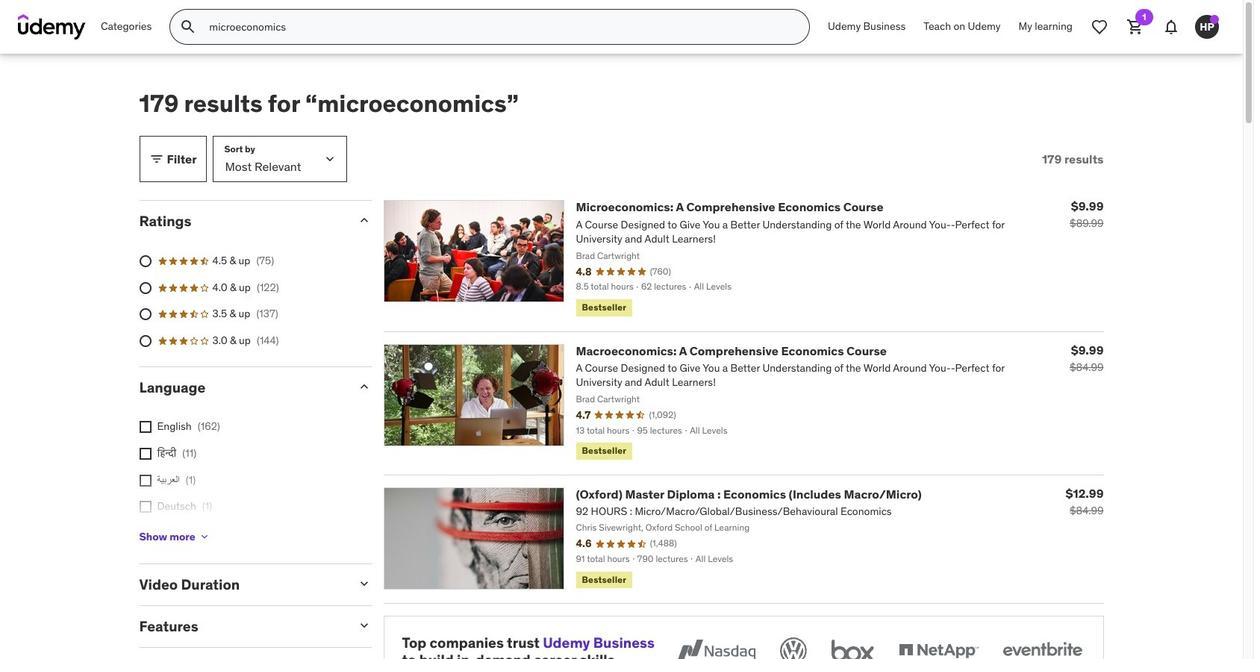 Task type: locate. For each thing, give the bounding box(es) containing it.
small image
[[149, 152, 164, 167], [356, 213, 371, 228], [356, 379, 371, 394], [356, 577, 371, 592]]

status
[[1042, 152, 1104, 166]]

volkswagen image
[[777, 635, 810, 659]]

box image
[[828, 635, 878, 659]]

netapp image
[[895, 635, 981, 659]]

xsmall image
[[139, 448, 151, 460], [139, 474, 151, 486], [139, 501, 151, 513], [198, 531, 210, 543]]

you have alerts image
[[1210, 15, 1219, 24]]

udemy image
[[18, 14, 86, 40]]

small image
[[356, 618, 371, 633]]

nasdaq image
[[673, 635, 759, 659]]

shopping cart with 1 item image
[[1126, 18, 1144, 36]]

xsmall image
[[139, 421, 151, 433]]



Task type: describe. For each thing, give the bounding box(es) containing it.
Search for anything text field
[[206, 14, 791, 40]]

eventbrite image
[[999, 635, 1085, 659]]

wishlist image
[[1091, 18, 1109, 36]]

submit search image
[[179, 18, 197, 36]]

notifications image
[[1162, 18, 1180, 36]]



Task type: vqa. For each thing, say whether or not it's contained in the screenshot.
Submit search Image
yes



